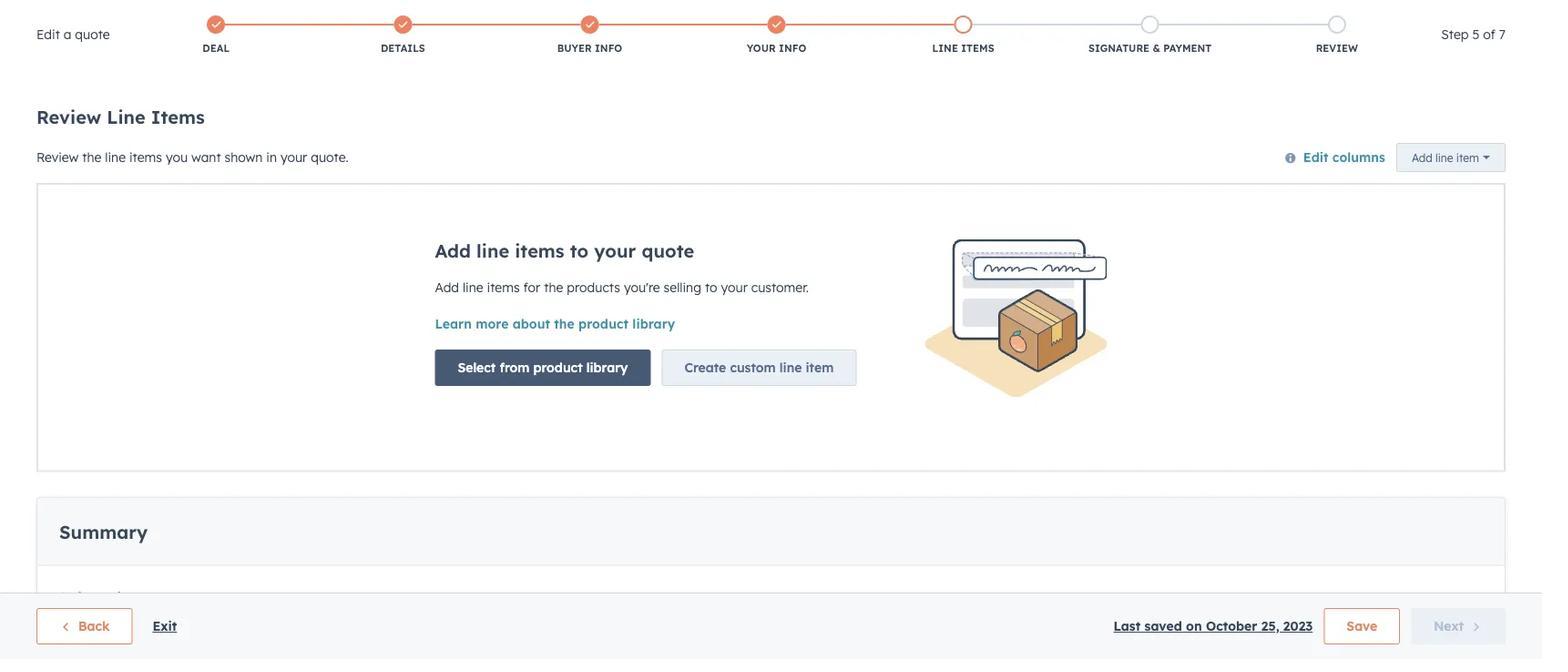 Task type: vqa. For each thing, say whether or not it's contained in the screenshot.
$0
yes



Task type: locate. For each thing, give the bounding box(es) containing it.
status
[[611, 308, 653, 322]]

item right custom
[[806, 360, 834, 376]]

any
[[503, 174, 530, 192]]

0 vertical spatial from
[[463, 174, 498, 192]]

0 horizontal spatial quote
[[75, 26, 110, 42]]

payments for set up payments to collect payments within hubspot from any quotes you create.
[[115, 174, 188, 192]]

0 vertical spatial create
[[975, 308, 1017, 322]]

items up for
[[515, 240, 564, 262]]

0 horizontal spatial item
[[806, 360, 834, 376]]

set right create.
[[706, 177, 723, 191]]

line for add line item
[[1436, 151, 1453, 164]]

2 - from the left
[[1478, 591, 1483, 607]]

1 info from the left
[[595, 42, 622, 55]]

item up close image
[[1456, 151, 1479, 164]]

product inside select from product library button
[[533, 360, 583, 376]]

0 vertical spatial line
[[932, 42, 958, 55]]

line inside button
[[780, 360, 802, 376]]

payment
[[1164, 42, 1212, 55]]

Search HubSpot search field
[[1286, 38, 1509, 69]]

column header
[[45, 295, 408, 335], [1134, 295, 1316, 335], [1316, 295, 1498, 335]]

0 vertical spatial product
[[579, 316, 629, 332]]

review
[[1316, 42, 1358, 55], [36, 106, 101, 128], [36, 149, 79, 165]]

1 vertical spatial your
[[594, 240, 636, 262]]

items inside list item
[[961, 42, 994, 55]]

0 horizontal spatial from
[[463, 174, 498, 192]]

0 vertical spatial your
[[280, 149, 307, 165]]

saved
[[1145, 619, 1182, 634]]

up down quotes banner
[[726, 177, 739, 191]]

review down help image
[[1316, 42, 1358, 55]]

0 horizontal spatial payments
[[115, 174, 188, 192]]

items up the amount
[[487, 280, 520, 296]]

set
[[63, 174, 86, 192], [706, 177, 723, 191]]

up for set up payments
[[726, 177, 739, 191]]

select from product library
[[458, 360, 628, 376]]

0 vertical spatial item
[[1456, 151, 1479, 164]]

1 horizontal spatial items
[[961, 42, 994, 55]]

edit a quote
[[36, 26, 110, 42]]

create left date
[[975, 308, 1017, 322]]

edit inside button
[[1303, 149, 1329, 165]]

payments inside set up payments link
[[742, 177, 793, 191]]

line down review line items at the top left of page
[[105, 149, 126, 165]]

(pdt)
[[1052, 308, 1082, 322]]

edit left columns
[[1303, 149, 1329, 165]]

your up "add line items for the products you're selling to your customer."
[[594, 240, 636, 262]]

1 vertical spatial create
[[684, 360, 726, 376]]

product down learn more about the product library link
[[533, 360, 583, 376]]

quote right a
[[75, 26, 110, 42]]

today at 3:04 pm
[[975, 346, 1078, 362]]

1 horizontal spatial from
[[500, 360, 530, 376]]

items down review line items at the top left of page
[[129, 149, 162, 165]]

to inside alert
[[193, 174, 208, 192]]

2 vertical spatial add
[[435, 280, 459, 296]]

from left any at the left top of page
[[463, 174, 498, 192]]

0 horizontal spatial info
[[595, 42, 622, 55]]

1 vertical spatial library
[[586, 360, 628, 376]]

learn
[[435, 316, 472, 332]]

info for buyer info
[[595, 42, 622, 55]]

library
[[633, 316, 675, 332], [586, 360, 628, 376]]

0 horizontal spatial your
[[280, 149, 307, 165]]

edit
[[36, 26, 60, 42], [1303, 149, 1329, 165]]

0 vertical spatial add
[[1412, 151, 1433, 164]]

1 vertical spatial from
[[500, 360, 530, 376]]

1 vertical spatial item
[[806, 360, 834, 376]]

quotes banner
[[44, 97, 1499, 126]]

the right for
[[544, 280, 563, 296]]

you left want
[[166, 149, 188, 165]]

at
[[1014, 346, 1027, 362]]

info
[[595, 42, 622, 55], [779, 42, 806, 55]]

line
[[932, 42, 958, 55], [107, 106, 145, 128]]

line right columns
[[1436, 151, 1453, 164]]

1 vertical spatial items
[[515, 240, 564, 262]]

1 vertical spatial review
[[36, 106, 101, 128]]

1 vertical spatial edit
[[1303, 149, 1329, 165]]

line right users
[[477, 240, 509, 262]]

up
[[91, 174, 110, 192], [726, 177, 739, 191]]

0 horizontal spatial edit
[[36, 26, 60, 42]]

items for add line items for the products you're selling to your customer.
[[487, 280, 520, 296]]

payments
[[115, 174, 188, 192], [265, 174, 338, 192], [742, 177, 793, 191]]

1 horizontal spatial edit
[[1303, 149, 1329, 165]]

2023
[[1283, 619, 1313, 634]]

from right select on the left of page
[[500, 360, 530, 376]]

0 horizontal spatial set
[[63, 174, 86, 192]]

2 horizontal spatial your
[[721, 280, 748, 296]]

step
[[1441, 26, 1469, 42]]

0 horizontal spatial items
[[151, 106, 205, 128]]

payments down quotes banner
[[742, 177, 793, 191]]

info inside list item
[[779, 42, 806, 55]]

0 horizontal spatial to
[[193, 174, 208, 192]]

all users
[[422, 250, 475, 266]]

0 vertical spatial edit
[[36, 26, 60, 42]]

deal completed list item
[[123, 12, 310, 59]]

in
[[266, 149, 277, 165]]

2 menu item from the left
[[1427, 0, 1520, 29]]

1 horizontal spatial payments
[[265, 174, 338, 192]]

library up draft
[[633, 316, 675, 332]]

1 horizontal spatial to
[[570, 240, 589, 262]]

1 horizontal spatial up
[[726, 177, 739, 191]]

the
[[82, 149, 101, 165], [544, 280, 563, 296], [554, 316, 575, 332]]

review the line items you want shown in your quote.
[[36, 149, 349, 165]]

7
[[1499, 26, 1506, 42]]

to for collect
[[193, 174, 208, 192]]

0 horizontal spatial up
[[91, 174, 110, 192]]

1 horizontal spatial item
[[1456, 151, 1479, 164]]

the down review line items at the top left of page
[[82, 149, 101, 165]]

2 info from the left
[[779, 42, 806, 55]]

2 column header from the left
[[1134, 295, 1316, 335]]

back
[[78, 619, 110, 634]]

2 vertical spatial to
[[705, 280, 717, 296]]

to down want
[[193, 174, 208, 192]]

to
[[193, 174, 208, 192], [570, 240, 589, 262], [705, 280, 717, 296]]

0 vertical spatial items
[[961, 42, 994, 55]]

edit left a
[[36, 26, 60, 42]]

info right buyer
[[595, 42, 622, 55]]

items
[[129, 149, 162, 165], [515, 240, 564, 262], [487, 280, 520, 296]]

2 vertical spatial review
[[36, 149, 79, 165]]

learn more about the product library link
[[435, 316, 675, 332]]

step 5 of 7
[[1441, 26, 1506, 42]]

1 horizontal spatial set
[[706, 177, 723, 191]]

quote
[[75, 26, 110, 42], [642, 240, 694, 262]]

today
[[975, 346, 1011, 362]]

info inside 'list item'
[[595, 42, 622, 55]]

1 vertical spatial to
[[570, 240, 589, 262]]

active
[[598, 250, 638, 266]]

1 vertical spatial you
[[590, 174, 617, 192]]

1 horizontal spatial library
[[633, 316, 675, 332]]

summary
[[59, 520, 148, 543]]

product down products in the left of the page
[[579, 316, 629, 332]]

review down quotes
[[36, 149, 79, 165]]

payments down the quote.
[[265, 174, 338, 192]]

Search search field
[[44, 240, 259, 276]]

1 vertical spatial add
[[435, 240, 471, 262]]

status column header
[[590, 295, 771, 335]]

2 vertical spatial items
[[487, 280, 520, 296]]

1 vertical spatial the
[[544, 280, 563, 296]]

review for review
[[1316, 42, 1358, 55]]

your left "customer."
[[721, 280, 748, 296]]

1 column header from the left
[[45, 295, 408, 335]]

save button
[[1324, 609, 1400, 645]]

0 horizontal spatial menu item
[[1285, 0, 1289, 29]]

2 horizontal spatial payments
[[742, 177, 793, 191]]

0 horizontal spatial library
[[586, 360, 628, 376]]

info right your
[[779, 42, 806, 55]]

1 horizontal spatial you
[[590, 174, 617, 192]]

amount
[[472, 308, 521, 322]]

payments for set up payments
[[742, 177, 793, 191]]

review inside list item
[[1316, 42, 1358, 55]]

1 horizontal spatial menu item
[[1427, 0, 1520, 29]]

edit columns
[[1303, 149, 1386, 165]]

1 horizontal spatial your
[[594, 240, 636, 262]]

page section element
[[0, 78, 1542, 220]]

up down review line items at the top left of page
[[91, 174, 110, 192]]

line items list item
[[870, 12, 1057, 59]]

2 vertical spatial your
[[721, 280, 748, 296]]

review for review the line items you want shown in your quote.
[[36, 149, 79, 165]]

create date (pdt)
[[975, 308, 1082, 322]]

0 vertical spatial you
[[166, 149, 188, 165]]

you right quotes
[[590, 174, 617, 192]]

line inside popup button
[[1436, 151, 1453, 164]]

1 vertical spatial product
[[533, 360, 583, 376]]

list
[[123, 12, 1431, 59]]

add line items for the products you're selling to your customer.
[[435, 280, 809, 296]]

create left custom
[[684, 360, 726, 376]]

of
[[1483, 26, 1496, 42]]

library left draft
[[586, 360, 628, 376]]

1 horizontal spatial info
[[779, 42, 806, 55]]

0 vertical spatial review
[[1316, 42, 1358, 55]]

add line item
[[1412, 151, 1479, 164]]

add inside popup button
[[1412, 151, 1433, 164]]

1 horizontal spatial create
[[975, 308, 1017, 322]]

1 vertical spatial quote
[[642, 240, 694, 262]]

up for set up payments to collect payments within hubspot from any quotes you create.
[[91, 174, 110, 192]]

line up quote amount
[[463, 280, 483, 296]]

product
[[579, 316, 629, 332], [533, 360, 583, 376]]

menu item
[[1285, 0, 1289, 29], [1427, 0, 1520, 29]]

help button
[[1333, 0, 1364, 29]]

set down quotes
[[63, 174, 86, 192]]

create inside button
[[684, 360, 726, 376]]

-
[[1473, 591, 1478, 607], [1478, 591, 1483, 607]]

your right in
[[280, 149, 307, 165]]

your
[[747, 42, 776, 55]]

&
[[1153, 42, 1160, 55]]

set up payments link
[[690, 169, 825, 199]]

upgrade image
[[1201, 8, 1218, 25]]

help image
[[1340, 8, 1356, 25]]

0 vertical spatial library
[[633, 316, 675, 332]]

1 horizontal spatial line
[[932, 42, 958, 55]]

the up $0
[[554, 316, 575, 332]]

0 horizontal spatial line
[[107, 106, 145, 128]]

payments down review the line items you want shown in your quote.
[[115, 174, 188, 192]]

to right selling
[[705, 280, 717, 296]]

to left active
[[570, 240, 589, 262]]

item inside button
[[806, 360, 834, 376]]

1 - from the left
[[1473, 591, 1478, 607]]

quote up selling
[[642, 240, 694, 262]]

active button
[[598, 245, 650, 271]]

your
[[280, 149, 307, 165], [594, 240, 636, 262], [721, 280, 748, 296]]

items
[[961, 42, 994, 55], [151, 106, 205, 128]]

line right custom
[[780, 360, 802, 376]]

1 vertical spatial items
[[151, 106, 205, 128]]

products
[[567, 280, 620, 296]]

review down a
[[36, 106, 101, 128]]

collect
[[212, 174, 261, 192]]

line items
[[932, 42, 994, 55]]

within
[[343, 174, 389, 192]]

0 horizontal spatial create
[[684, 360, 726, 376]]

0 vertical spatial to
[[193, 174, 208, 192]]

quotes
[[44, 99, 108, 122]]

0 vertical spatial the
[[82, 149, 101, 165]]

columns
[[1333, 149, 1386, 165]]

0 vertical spatial items
[[129, 149, 162, 165]]

unassigned
[[826, 346, 897, 362]]

signature
[[1089, 42, 1150, 55]]



Task type: describe. For each thing, give the bounding box(es) containing it.
3 column header from the left
[[1316, 295, 1498, 335]]

0 horizontal spatial you
[[166, 149, 188, 165]]

set up payments to collect payments within hubspot from any quotes you create. alert
[[44, 155, 1499, 210]]

users
[[442, 250, 475, 266]]

buyer info completed list item
[[496, 12, 683, 59]]

0 vertical spatial quote
[[75, 26, 110, 42]]

back button
[[36, 609, 132, 645]]

$0
[[552, 346, 568, 362]]

buyer info
[[557, 42, 622, 55]]

add line item button
[[1396, 143, 1506, 172]]

a
[[64, 26, 71, 42]]

line for add line items to your quote
[[477, 240, 509, 262]]

signature & payment list item
[[1057, 12, 1244, 59]]

add for add line item
[[1412, 151, 1433, 164]]

upgrade menu
[[1189, 0, 1520, 29]]

pm
[[1059, 346, 1078, 362]]

upgrade
[[1222, 9, 1273, 24]]

from inside button
[[500, 360, 530, 376]]

add for add line items to your quote
[[435, 240, 471, 262]]

custom
[[730, 360, 776, 376]]

close image
[[1465, 178, 1476, 189]]

last
[[1114, 619, 1141, 634]]

2 vertical spatial the
[[554, 316, 575, 332]]

2 horizontal spatial to
[[705, 280, 717, 296]]

about
[[513, 316, 550, 332]]

create custom line item button
[[662, 350, 857, 386]]

want
[[191, 149, 221, 165]]

your info
[[747, 42, 806, 55]]

list containing deal
[[123, 12, 1431, 59]]

signature & payment
[[1089, 42, 1212, 55]]

add line items to your quote
[[435, 240, 694, 262]]

create.
[[622, 174, 672, 192]]

--
[[1473, 591, 1483, 607]]

you're
[[624, 280, 660, 296]]

exit
[[152, 619, 177, 634]]

to for your
[[570, 240, 589, 262]]

selling
[[664, 280, 701, 296]]

1 vertical spatial line
[[107, 106, 145, 128]]

buyer
[[557, 42, 592, 55]]

next button
[[1411, 609, 1506, 645]]

descending sort. press to sort ascending. element
[[1087, 308, 1094, 322]]

more
[[476, 316, 509, 332]]

3:04
[[1031, 346, 1056, 362]]

next
[[1434, 619, 1464, 634]]

draft
[[629, 348, 656, 361]]

press to sort. image
[[526, 308, 533, 321]]

you inside alert
[[590, 174, 617, 192]]

line for add line items for the products you're selling to your customer.
[[463, 280, 483, 296]]

details
[[381, 42, 425, 55]]

25,
[[1261, 619, 1280, 634]]

create for create custom line item
[[684, 360, 726, 376]]

shown
[[225, 149, 263, 165]]

descending sort. press to sort ascending. image
[[1087, 308, 1094, 321]]

review list item
[[1244, 12, 1431, 59]]

5
[[1473, 26, 1480, 42]]

exit button
[[152, 616, 177, 638]]

details completed list item
[[310, 12, 496, 59]]

edit for edit a quote
[[36, 26, 60, 42]]

status:
[[548, 250, 587, 266]]

your info completed list item
[[683, 12, 870, 59]]

all users button
[[410, 240, 489, 276]]

info for your info
[[779, 42, 806, 55]]

last saved on october 25, 2023 button
[[1114, 616, 1313, 638]]

review line items
[[36, 106, 205, 128]]

select from product library button
[[435, 350, 651, 386]]

on
[[1186, 619, 1202, 634]]

1 menu item from the left
[[1285, 0, 1289, 29]]

marketplaces image
[[1302, 8, 1318, 25]]

date
[[1020, 308, 1049, 322]]

subtotal
[[59, 589, 121, 607]]

create for create date (pdt)
[[975, 308, 1017, 322]]

last saved on october 25, 2023
[[1114, 619, 1313, 634]]

review for review line items
[[36, 106, 101, 128]]

save
[[1347, 619, 1378, 634]]

set for set up payments to collect payments within hubspot from any quotes you create.
[[63, 174, 86, 192]]

press to sort. element
[[526, 308, 533, 322]]

quote amount
[[430, 308, 521, 322]]

marketplaces button
[[1291, 0, 1329, 29]]

all
[[422, 250, 438, 266]]

archive
[[500, 250, 544, 266]]

hubspot
[[394, 174, 458, 192]]

set for set up payments
[[706, 177, 723, 191]]

line inside list item
[[932, 42, 958, 55]]

items for add line items to your quote
[[515, 240, 564, 262]]

set up payments
[[706, 177, 793, 191]]

learn more about the product library
[[435, 316, 675, 332]]

add for add line items for the products you're selling to your customer.
[[435, 280, 459, 296]]

quote
[[430, 308, 468, 322]]

october
[[1206, 619, 1258, 634]]

create custom line item
[[684, 360, 834, 376]]

1 horizontal spatial quote
[[642, 240, 694, 262]]

deal
[[203, 42, 230, 55]]

edit columns button
[[1284, 146, 1386, 169]]

set up payments to collect payments within hubspot from any quotes you create.
[[63, 174, 672, 192]]

library inside button
[[586, 360, 628, 376]]

edit for edit columns
[[1303, 149, 1329, 165]]

from inside alert
[[463, 174, 498, 192]]

quotes
[[535, 174, 585, 192]]

item inside popup button
[[1456, 151, 1479, 164]]

archive status:
[[500, 250, 587, 266]]

quote.
[[311, 149, 349, 165]]

customer.
[[751, 280, 809, 296]]



